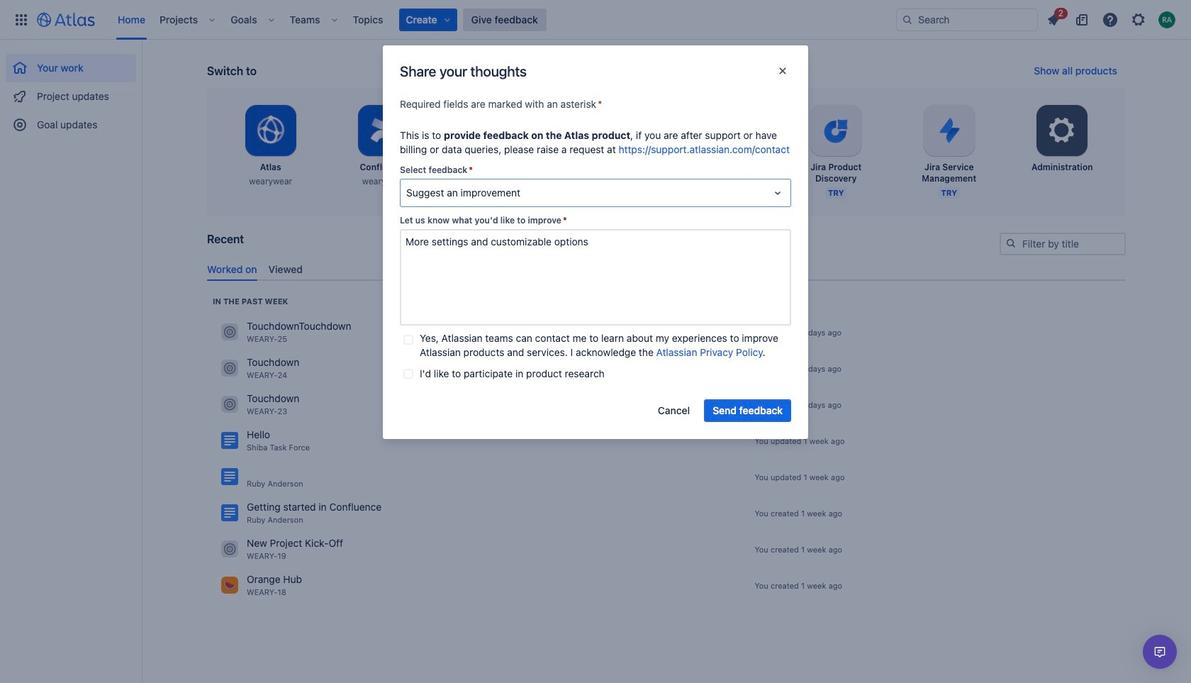 Task type: vqa. For each thing, say whether or not it's contained in the screenshot.
Help icon
yes



Task type: describe. For each thing, give the bounding box(es) containing it.
Filter by title field
[[1002, 234, 1125, 254]]

1 confluence image from the top
[[221, 468, 238, 486]]

top element
[[9, 0, 897, 39]]

confluence image
[[221, 432, 238, 449]]

search image
[[1006, 238, 1017, 249]]

open image
[[770, 184, 787, 201]]

search image
[[902, 14, 914, 25]]



Task type: locate. For each thing, give the bounding box(es) containing it.
settings image
[[1046, 114, 1080, 148]]

0 vertical spatial confluence image
[[221, 468, 238, 486]]

1 vertical spatial townsquare image
[[221, 577, 238, 594]]

None search field
[[897, 8, 1039, 31]]

townsquare image
[[221, 360, 238, 377], [221, 396, 238, 413], [221, 541, 238, 558]]

tab list
[[201, 257, 1132, 281]]

2 vertical spatial townsquare image
[[221, 541, 238, 558]]

3 townsquare image from the top
[[221, 541, 238, 558]]

close modal image
[[775, 62, 792, 79]]

townsquare image
[[221, 324, 238, 341], [221, 577, 238, 594]]

1 townsquare image from the top
[[221, 360, 238, 377]]

Search field
[[897, 8, 1039, 31]]

1 vertical spatial townsquare image
[[221, 396, 238, 413]]

group
[[6, 40, 136, 143]]

1 townsquare image from the top
[[221, 324, 238, 341]]

2 townsquare image from the top
[[221, 577, 238, 594]]

banner
[[0, 0, 1192, 40]]

None text field
[[400, 229, 792, 326]]

0 vertical spatial townsquare image
[[221, 360, 238, 377]]

0 vertical spatial townsquare image
[[221, 324, 238, 341]]

2 confluence image from the top
[[221, 505, 238, 522]]

2 townsquare image from the top
[[221, 396, 238, 413]]

1 vertical spatial confluence image
[[221, 505, 238, 522]]

heading
[[213, 296, 288, 307]]

help image
[[1102, 11, 1120, 28]]

confluence image
[[221, 468, 238, 486], [221, 505, 238, 522]]



